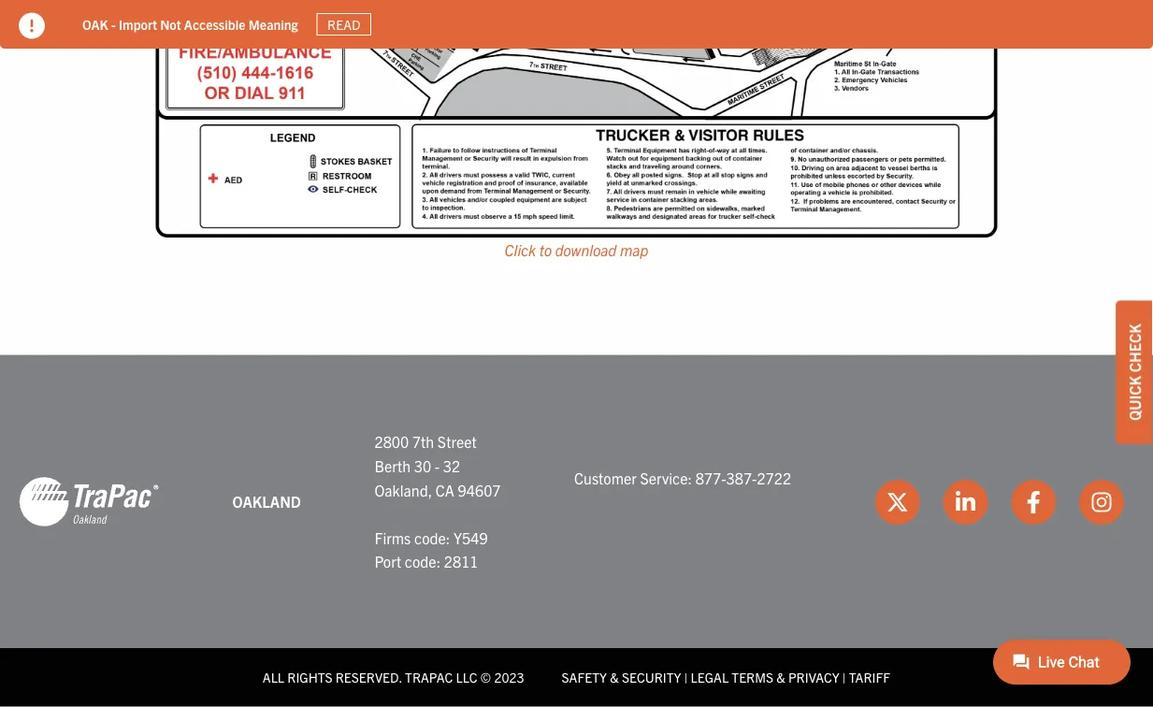 Task type: vqa. For each thing, say whether or not it's contained in the screenshot.
first OWN from the top of the page
no



Task type: describe. For each thing, give the bounding box(es) containing it.
safety
[[562, 670, 607, 687]]

customer service: 877-387-2722
[[575, 469, 792, 488]]

not
[[160, 16, 181, 32]]

oakland image
[[19, 476, 159, 529]]

firms
[[375, 529, 411, 547]]

2800 7th street berth 30 - 32 oakland, ca 94607
[[375, 433, 501, 500]]

2811
[[444, 553, 479, 571]]

1 | from the left
[[685, 670, 688, 687]]

footer containing 2800 7th street
[[0, 356, 1154, 707]]

877-
[[696, 469, 727, 488]]

reserved.
[[336, 670, 402, 687]]

0 vertical spatial -
[[111, 16, 116, 32]]

legal terms & privacy link
[[691, 670, 840, 687]]

©
[[481, 670, 491, 687]]

7th
[[413, 433, 434, 452]]

port
[[375, 553, 402, 571]]

llc
[[456, 670, 478, 687]]

oak
[[82, 16, 108, 32]]

quick check
[[1126, 324, 1144, 421]]

meaning
[[249, 16, 298, 32]]

2722
[[757, 469, 792, 488]]

2023
[[494, 670, 525, 687]]

to
[[540, 241, 552, 259]]

street
[[438, 433, 477, 452]]

oakland,
[[375, 481, 432, 500]]

all rights reserved. trapac llc © 2023
[[263, 670, 525, 687]]

service:
[[641, 469, 692, 488]]

import
[[119, 16, 157, 32]]

quick
[[1126, 376, 1144, 421]]

accessible
[[184, 16, 246, 32]]

customer
[[575, 469, 637, 488]]

94607
[[458, 481, 501, 500]]

download
[[556, 241, 617, 259]]

trapac
[[405, 670, 453, 687]]

solid image
[[19, 13, 45, 39]]

terms
[[732, 670, 774, 687]]

click to download map
[[505, 241, 649, 259]]

berth
[[375, 457, 411, 476]]

safety & security link
[[562, 670, 682, 687]]

legal
[[691, 670, 729, 687]]



Task type: locate. For each thing, give the bounding box(es) containing it.
oak - import not accessible meaning
[[82, 16, 298, 32]]

32
[[443, 457, 461, 476]]

read link
[[317, 13, 371, 36]]

all
[[263, 670, 285, 687]]

tariff link
[[850, 670, 891, 687]]

1 horizontal spatial -
[[435, 457, 440, 476]]

safety & security | legal terms & privacy | tariff
[[562, 670, 891, 687]]

2800
[[375, 433, 409, 452]]

- inside 2800 7th street berth 30 - 32 oakland, ca 94607
[[435, 457, 440, 476]]

code:
[[415, 529, 450, 547], [405, 553, 441, 571]]

| left "legal"
[[685, 670, 688, 687]]

footer
[[0, 356, 1154, 707]]

ca
[[436, 481, 455, 500]]

oakland
[[233, 493, 301, 512]]

check
[[1126, 324, 1144, 373]]

& right the safety
[[610, 670, 619, 687]]

1 vertical spatial code:
[[405, 553, 441, 571]]

tariff
[[850, 670, 891, 687]]

quick check link
[[1116, 301, 1154, 444]]

rights
[[288, 670, 333, 687]]

&
[[610, 670, 619, 687], [777, 670, 786, 687]]

& right terms
[[777, 670, 786, 687]]

security
[[622, 670, 682, 687]]

0 horizontal spatial |
[[685, 670, 688, 687]]

1 horizontal spatial &
[[777, 670, 786, 687]]

read
[[328, 16, 361, 33]]

-
[[111, 16, 116, 32], [435, 457, 440, 476]]

1 horizontal spatial |
[[843, 670, 846, 687]]

click
[[505, 241, 536, 259]]

|
[[685, 670, 688, 687], [843, 670, 846, 687]]

map
[[620, 241, 649, 259]]

387-
[[727, 469, 757, 488]]

y549
[[454, 529, 488, 547]]

code: up 2811
[[415, 529, 450, 547]]

code: right the port
[[405, 553, 441, 571]]

| left tariff
[[843, 670, 846, 687]]

firms code:  y549 port code:  2811
[[375, 529, 488, 571]]

- left 32
[[435, 457, 440, 476]]

1 vertical spatial -
[[435, 457, 440, 476]]

privacy
[[789, 670, 840, 687]]

2 | from the left
[[843, 670, 846, 687]]

click to download map link
[[505, 241, 649, 259]]

0 vertical spatial code:
[[415, 529, 450, 547]]

2 & from the left
[[777, 670, 786, 687]]

- right oak
[[111, 16, 116, 32]]

0 horizontal spatial -
[[111, 16, 116, 32]]

1 & from the left
[[610, 670, 619, 687]]

30
[[414, 457, 432, 476]]

0 horizontal spatial &
[[610, 670, 619, 687]]



